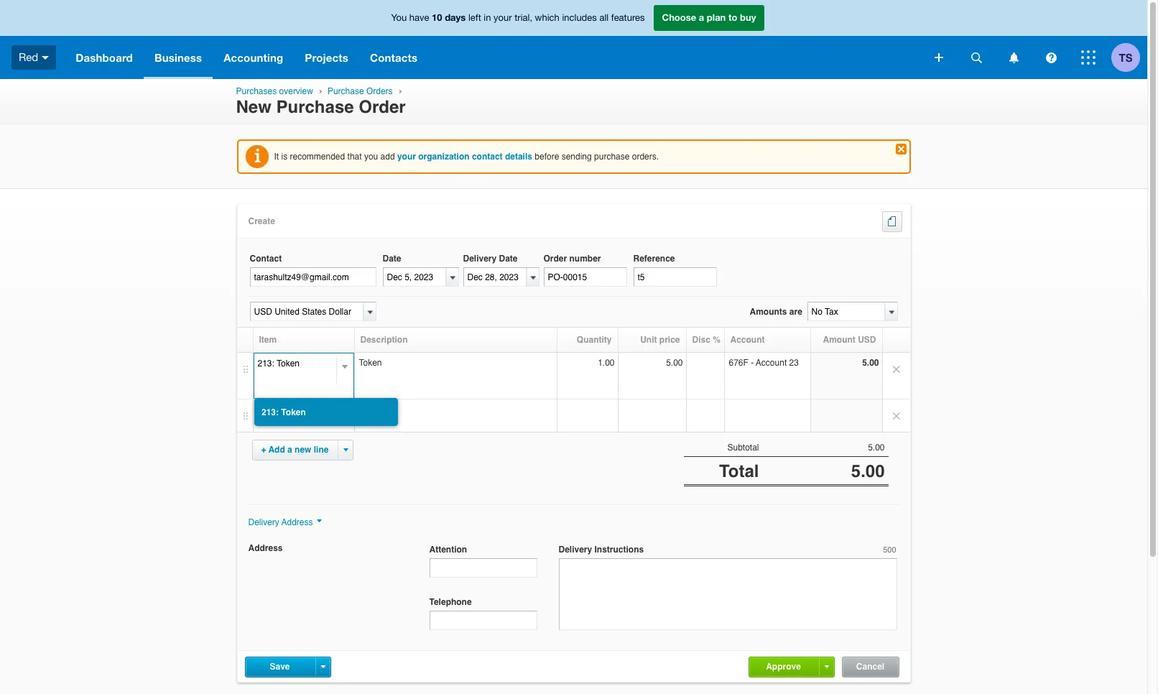 Task type: vqa. For each thing, say whether or not it's contained in the screenshot.
the rightmost the your
yes



Task type: locate. For each thing, give the bounding box(es) containing it.
23
[[789, 358, 799, 368]]

213:
[[262, 407, 279, 417]]

order left number
[[544, 254, 567, 264]]

are
[[790, 307, 802, 317]]

your right in
[[494, 12, 512, 23]]

organization
[[418, 152, 470, 162]]

0 vertical spatial a
[[699, 12, 704, 23]]

213: token
[[262, 407, 306, 417]]

1 date from the left
[[383, 254, 401, 264]]

approve button
[[766, 662, 801, 672]]

create
[[248, 217, 275, 227]]

1 horizontal spatial token
[[359, 358, 382, 368]]

Telephone text field
[[429, 611, 537, 630]]

reference
[[633, 254, 675, 264]]

add
[[268, 445, 285, 455]]

a right add
[[287, 445, 292, 455]]

Delivery Date text field
[[463, 268, 526, 287]]

attention
[[429, 545, 467, 555]]

business
[[154, 51, 202, 64]]

left
[[468, 12, 481, 23]]

2 svg image from the left
[[1009, 52, 1018, 63]]

1 horizontal spatial date
[[499, 254, 518, 264]]

purchases overview
[[236, 86, 313, 96]]

new
[[236, 97, 271, 117]]

1 horizontal spatial delivery
[[463, 254, 497, 264]]

0 horizontal spatial svg image
[[42, 56, 49, 59]]

total
[[719, 462, 759, 482]]

days
[[445, 12, 466, 23]]

new purchase order
[[236, 97, 406, 117]]

purchase down overview
[[276, 97, 354, 117]]

purchase
[[594, 152, 630, 162]]

token down description
[[359, 358, 382, 368]]

purchase
[[328, 86, 364, 96], [276, 97, 354, 117]]

purchase up the new purchase order on the top left of the page
[[328, 86, 364, 96]]

accounting button
[[213, 36, 294, 79]]

1 horizontal spatial svg image
[[1009, 52, 1018, 63]]

svg image inside red popup button
[[42, 56, 49, 59]]

0 horizontal spatial delivery
[[248, 518, 279, 528]]

in
[[484, 12, 491, 23]]

date
[[383, 254, 401, 264], [499, 254, 518, 264]]

+
[[261, 445, 266, 455]]

banner containing ts
[[0, 0, 1147, 79]]

you have 10 days left in your trial, which includes all features
[[391, 12, 645, 23]]

%
[[713, 335, 721, 345]]

delivery
[[463, 254, 497, 264], [248, 518, 279, 528], [559, 545, 592, 555]]

+ add a new line
[[261, 445, 329, 455]]

None text field
[[807, 302, 885, 321], [254, 354, 339, 373], [807, 302, 885, 321], [254, 354, 339, 373]]

2 horizontal spatial svg image
[[1081, 50, 1096, 65]]

token right 213:
[[281, 407, 306, 417]]

your right "add"
[[397, 152, 416, 162]]

Attention text field
[[429, 559, 537, 578]]

0 horizontal spatial a
[[287, 445, 292, 455]]

1 horizontal spatial a
[[699, 12, 704, 23]]

banner
[[0, 0, 1147, 79]]

your inside you have 10 days left in your trial, which includes all features
[[494, 12, 512, 23]]

recommended
[[290, 152, 345, 162]]

svg image
[[1081, 50, 1096, 65], [935, 53, 943, 62], [42, 56, 49, 59]]

delivery for delivery address
[[248, 518, 279, 528]]

a inside banner
[[699, 12, 704, 23]]

1 vertical spatial purchase
[[276, 97, 354, 117]]

Date text field
[[383, 268, 446, 287]]

1 vertical spatial your
[[397, 152, 416, 162]]

1 vertical spatial delivery
[[248, 518, 279, 528]]

dashboard
[[76, 51, 133, 64]]

add
[[380, 152, 395, 162]]

0 horizontal spatial your
[[397, 152, 416, 162]]

0 vertical spatial delivery
[[463, 254, 497, 264]]

date up "date" text box
[[383, 254, 401, 264]]

your
[[494, 12, 512, 23], [397, 152, 416, 162]]

a
[[699, 12, 704, 23], [287, 445, 292, 455]]

account up -
[[730, 335, 765, 345]]

1 horizontal spatial order
[[544, 254, 567, 264]]

2 horizontal spatial svg image
[[1046, 52, 1057, 63]]

1 horizontal spatial your
[[494, 12, 512, 23]]

overview
[[279, 86, 313, 96]]

have
[[409, 12, 429, 23]]

address
[[282, 518, 313, 528], [248, 543, 283, 554]]

orders
[[366, 86, 393, 96]]

contact
[[250, 254, 282, 264]]

date up delivery date text field
[[499, 254, 518, 264]]

0 vertical spatial account
[[730, 335, 765, 345]]

Reference text field
[[633, 268, 717, 287]]

purchases overview link
[[236, 86, 313, 96]]

save button
[[270, 662, 290, 672]]

0 vertical spatial your
[[494, 12, 512, 23]]

0 horizontal spatial svg image
[[971, 52, 982, 63]]

-
[[751, 358, 754, 368]]

account
[[730, 335, 765, 345], [756, 358, 787, 368]]

new
[[295, 445, 311, 455]]

Delivery Instructions text field
[[559, 559, 897, 630]]

line
[[314, 445, 329, 455]]

1 svg image from the left
[[971, 52, 982, 63]]

0 vertical spatial order
[[359, 97, 406, 117]]

order down orders
[[359, 97, 406, 117]]

2 vertical spatial delivery
[[559, 545, 592, 555]]

0 vertical spatial address
[[282, 518, 313, 528]]

unit
[[640, 335, 657, 345]]

2 date from the left
[[499, 254, 518, 264]]

subtotal
[[727, 443, 759, 453]]

1 vertical spatial token
[[281, 407, 306, 417]]

red
[[19, 51, 38, 63]]

svg image
[[971, 52, 982, 63], [1009, 52, 1018, 63], [1046, 52, 1057, 63]]

0 horizontal spatial date
[[383, 254, 401, 264]]

delivery date
[[463, 254, 518, 264]]

account right -
[[756, 358, 787, 368]]

purchase orders
[[328, 86, 393, 96]]

a left plan
[[699, 12, 704, 23]]

Order number text field
[[544, 268, 627, 287]]

2 horizontal spatial delivery
[[559, 545, 592, 555]]

5.00
[[666, 358, 683, 368], [862, 358, 879, 368], [868, 443, 885, 453], [851, 462, 885, 482]]



Task type: describe. For each thing, give the bounding box(es) containing it.
purchases
[[236, 86, 277, 96]]

it is recommended that you add your organization contact details before sending purchase orders.
[[274, 152, 659, 162]]

that
[[347, 152, 362, 162]]

+ add a new line button
[[261, 445, 329, 455]]

details
[[505, 152, 532, 162]]

delivery for delivery date
[[463, 254, 497, 264]]

purchase orders link
[[328, 86, 393, 96]]

approve
[[766, 662, 801, 672]]

0 horizontal spatial order
[[359, 97, 406, 117]]

contact
[[472, 152, 503, 162]]

projects
[[305, 51, 348, 64]]

delivery for delivery instructions
[[559, 545, 592, 555]]

1.00
[[598, 358, 615, 368]]

Contact text field
[[250, 268, 376, 287]]

all
[[600, 12, 609, 23]]

number
[[569, 254, 601, 264]]

contacts button
[[359, 36, 428, 79]]

1 horizontal spatial svg image
[[935, 53, 943, 62]]

projects button
[[294, 36, 359, 79]]

unit price
[[640, 335, 680, 345]]

telephone
[[429, 597, 472, 607]]

you
[[364, 152, 378, 162]]

buy
[[740, 12, 756, 23]]

10
[[432, 12, 442, 23]]

500
[[883, 546, 896, 555]]

plan
[[707, 12, 726, 23]]

contacts
[[370, 51, 418, 64]]

your for that
[[397, 152, 416, 162]]

before
[[535, 152, 559, 162]]

disc %
[[692, 335, 721, 345]]

676f - account 23
[[729, 358, 799, 368]]

3 svg image from the left
[[1046, 52, 1057, 63]]

save
[[270, 662, 290, 672]]

0 vertical spatial purchase
[[328, 86, 364, 96]]

cancel
[[856, 662, 885, 672]]

1 vertical spatial account
[[756, 358, 787, 368]]

red button
[[0, 36, 65, 79]]

delivery instructions
[[559, 545, 644, 555]]

to
[[729, 12, 738, 23]]

description
[[360, 335, 408, 345]]

dashboard link
[[65, 36, 144, 79]]

is
[[281, 152, 288, 162]]

delivery address
[[248, 518, 313, 528]]

0 vertical spatial token
[[359, 358, 382, 368]]

ts
[[1119, 51, 1133, 64]]

includes
[[562, 12, 597, 23]]

676f
[[729, 358, 749, 368]]

usd
[[858, 335, 876, 345]]

it
[[274, 152, 279, 162]]

amounts
[[750, 307, 787, 317]]

trial,
[[515, 12, 532, 23]]

cancel button
[[856, 662, 885, 672]]

your for days
[[494, 12, 512, 23]]

ts button
[[1112, 36, 1147, 79]]

amounts are
[[750, 307, 802, 317]]

amount
[[823, 335, 856, 345]]

accounting
[[224, 51, 283, 64]]

delivery address button
[[248, 518, 322, 528]]

Select a currency text field
[[250, 302, 363, 321]]

quantity
[[577, 335, 612, 345]]

1 vertical spatial address
[[248, 543, 283, 554]]

you
[[391, 12, 407, 23]]

choose a plan to buy
[[662, 12, 756, 23]]

item
[[259, 335, 277, 345]]

which
[[535, 12, 560, 23]]

order number
[[544, 254, 601, 264]]

business button
[[144, 36, 213, 79]]

choose
[[662, 12, 696, 23]]

amount usd
[[823, 335, 876, 345]]

1 vertical spatial a
[[287, 445, 292, 455]]

1 vertical spatial order
[[544, 254, 567, 264]]

0 horizontal spatial token
[[281, 407, 306, 417]]

price
[[659, 335, 680, 345]]

disc
[[692, 335, 710, 345]]

instructions
[[595, 545, 644, 555]]

sending
[[562, 152, 592, 162]]

orders.
[[632, 152, 659, 162]]

el image
[[898, 217, 900, 227]]

features
[[611, 12, 645, 23]]

your organization contact details link
[[397, 152, 532, 162]]



